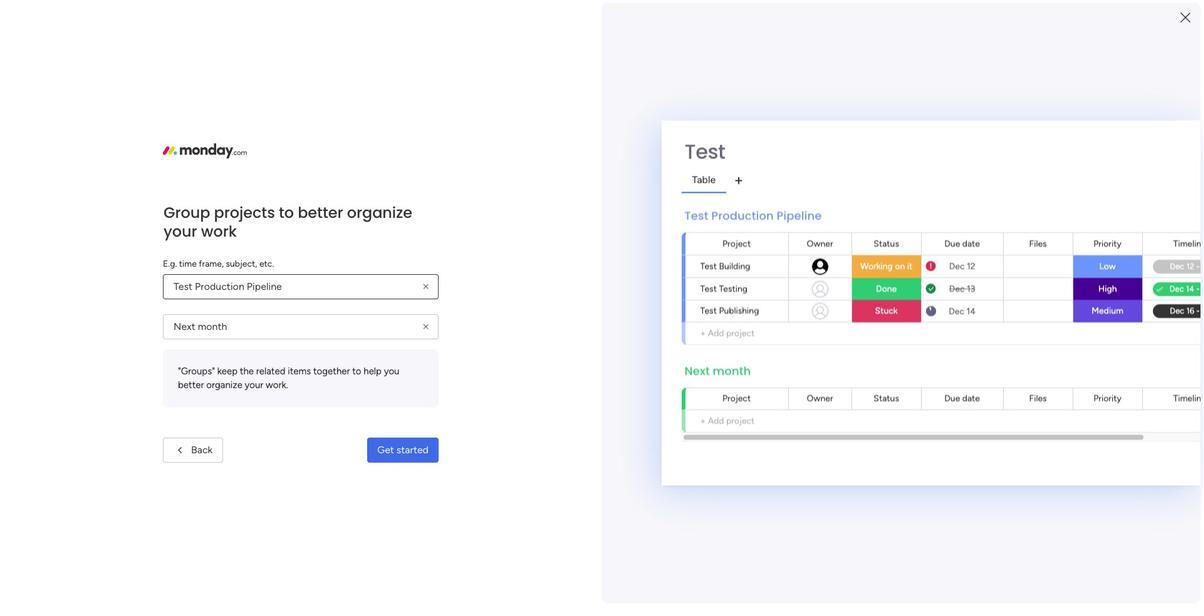 Task type: describe. For each thing, give the bounding box(es) containing it.
work management > main workspace
[[263, 275, 409, 286]]

my workspaces
[[249, 366, 330, 380]]

your
[[1031, 120, 1054, 134]]

"groups"
[[178, 366, 215, 377]]

work inside main workspace work management
[[306, 422, 326, 433]]

monday.com
[[1051, 527, 1102, 538]]

2 + from the top
[[700, 416, 706, 426]]

how
[[1032, 527, 1049, 538]]

register
[[693, 7, 728, 18]]

1 priority from the top
[[1094, 238, 1122, 249]]

explore
[[1012, 436, 1046, 448]]

workspace inside main workspace work management
[[318, 404, 372, 418]]

✨ join us for our online conference dec 14th
[[487, 7, 681, 18]]

work inside group projects to better organize your work
[[201, 221, 237, 242]]

us
[[523, 7, 533, 18]]

group
[[164, 202, 210, 223]]

test for test
[[685, 138, 725, 166]]

you
[[384, 366, 400, 377]]

templates inside button
[[1048, 436, 1093, 448]]

1 owner from the top
[[807, 238, 833, 249]]

explore templates
[[1012, 436, 1093, 448]]

0 vertical spatial management
[[284, 275, 336, 286]]

1 add from the top
[[708, 328, 724, 338]]

1 horizontal spatial main
[[345, 275, 364, 286]]

back button
[[163, 438, 223, 463]]

getting started element
[[959, 500, 1147, 550]]

"groups" keep the related items together to help you better organize your work.
[[178, 366, 400, 391]]

made
[[996, 409, 1021, 420]]

projects
[[214, 202, 275, 223]]

&
[[986, 477, 993, 489]]

2 vertical spatial project
[[723, 393, 751, 404]]

install our mobile app link
[[990, 220, 1147, 234]]

workspaces navigation
[[9, 147, 122, 167]]

complete your profile
[[978, 120, 1089, 134]]

our
[[1017, 221, 1033, 233]]

boost
[[966, 393, 993, 405]]

open update feed (inbox) image
[[231, 323, 246, 338]]

pipeline
[[777, 208, 822, 223]]

items
[[288, 366, 311, 377]]

e.g. time frame, subject, etc.
[[163, 259, 274, 269]]

templates image image
[[970, 296, 1136, 382]]

test for test publishing
[[700, 306, 717, 316]]

help center element
[[959, 560, 1147, 607]]

0 vertical spatial in
[[731, 7, 738, 18]]

boost your workflow in minutes with ready-made templates
[[966, 393, 1130, 420]]

14th
[[663, 7, 681, 18]]

test publishing
[[700, 306, 759, 316]]

profile
[[1056, 120, 1089, 134]]

register in one click → link
[[693, 7, 789, 18]]

update
[[249, 324, 287, 338]]

2 files from the top
[[1029, 393, 1047, 404]]

group projects to better organize your work
[[164, 202, 412, 242]]

management
[[301, 254, 362, 266]]

click
[[758, 7, 777, 18]]

production
[[712, 208, 774, 223]]

0 vertical spatial learn
[[959, 477, 984, 489]]

(inbox)
[[316, 324, 353, 338]]

2 due date from the top
[[945, 393, 980, 404]]

work.
[[266, 380, 288, 391]]

feed
[[290, 324, 313, 338]]

your inside boost your workflow in minutes with ready-made templates
[[995, 393, 1015, 405]]

testing
[[719, 283, 748, 294]]

update feed (inbox)
[[249, 324, 353, 338]]

get
[[377, 444, 394, 456]]

app
[[1066, 221, 1083, 233]]

related
[[256, 366, 285, 377]]

frame,
[[199, 259, 224, 269]]

e.g.
[[163, 259, 177, 269]]

2 add from the top
[[708, 416, 724, 426]]

1 + add project from the top
[[700, 328, 755, 338]]

next month
[[685, 363, 751, 379]]

help
[[364, 366, 382, 377]]

E.g. time frame, subject, etc. text field
[[163, 314, 439, 339]]

1 status from the top
[[874, 238, 899, 249]]

1 + from the top
[[700, 328, 706, 338]]

✨
[[489, 7, 501, 18]]

1 project from the top
[[726, 328, 755, 338]]

to inside "groups" keep the related items together to help you better organize your work.
[[352, 366, 361, 377]]

install our mobile app
[[990, 221, 1083, 233]]

test for test production pipeline
[[685, 208, 709, 223]]

logo image
[[163, 144, 247, 159]]

time
[[179, 259, 197, 269]]



Task type: locate. For each thing, give the bounding box(es) containing it.
1 vertical spatial in
[[1061, 393, 1069, 405]]

+ add project down month
[[700, 416, 755, 426]]

component image
[[247, 274, 258, 285]]

1 vertical spatial add
[[708, 416, 724, 426]]

1 vertical spatial + add project
[[700, 416, 755, 426]]

owner
[[807, 238, 833, 249], [807, 393, 833, 404]]

project down publishing on the right
[[726, 328, 755, 338]]

0 vertical spatial organize
[[347, 202, 412, 223]]

0 vertical spatial workspace
[[366, 275, 409, 286]]

management up get
[[329, 422, 384, 433]]

better inside group projects to better organize your work
[[298, 202, 343, 223]]

0 horizontal spatial to
[[279, 202, 294, 223]]

templates right explore
[[1048, 436, 1093, 448]]

add down next month
[[708, 416, 724, 426]]

1 horizontal spatial work
[[263, 275, 282, 286]]

2 vertical spatial work
[[306, 422, 326, 433]]

1 vertical spatial learn
[[1008, 527, 1030, 538]]

your up 'made'
[[995, 393, 1015, 405]]

1 vertical spatial status
[[874, 393, 899, 404]]

mobile
[[1035, 221, 1064, 233]]

the
[[240, 366, 254, 377]]

0 horizontal spatial in
[[731, 7, 738, 18]]

2 horizontal spatial work
[[306, 422, 326, 433]]

started inside getting started learn how monday.com works
[[1042, 513, 1071, 524]]

learn & get inspired
[[959, 477, 1049, 489]]

test testing
[[700, 283, 748, 294]]

1 files from the top
[[1029, 238, 1047, 249]]

test
[[685, 138, 725, 166], [685, 208, 709, 223], [700, 261, 717, 271], [700, 283, 717, 294], [700, 306, 717, 316]]

1 vertical spatial main
[[291, 404, 315, 418]]

to left help
[[352, 366, 361, 377]]

started for getting
[[1042, 513, 1071, 524]]

0 vertical spatial better
[[298, 202, 343, 223]]

conference
[[593, 7, 642, 18]]

management down the project management
[[284, 275, 336, 286]]

2 date from the top
[[963, 393, 980, 404]]

started for get
[[397, 444, 429, 456]]

1 vertical spatial to
[[352, 366, 361, 377]]

main right '>' in the top left of the page
[[345, 275, 364, 286]]

1 vertical spatial project
[[726, 416, 755, 426]]

0 vertical spatial templates
[[1023, 409, 1068, 420]]

organize inside "groups" keep the related items together to help you better organize your work.
[[206, 380, 242, 391]]

1 vertical spatial files
[[1029, 393, 1047, 404]]

+ down test publishing at the bottom
[[700, 328, 706, 338]]

1 vertical spatial workspace
[[318, 404, 372, 418]]

add
[[708, 328, 724, 338], [708, 416, 724, 426]]

1 vertical spatial your
[[245, 380, 263, 391]]

to
[[279, 202, 294, 223], [352, 366, 361, 377]]

0 vertical spatial + add project
[[700, 328, 755, 338]]

started right get
[[397, 444, 429, 456]]

1 horizontal spatial your
[[245, 380, 263, 391]]

test production pipeline
[[685, 208, 822, 223]]

in inside boost your workflow in minutes with ready-made templates
[[1061, 393, 1069, 405]]

in
[[731, 7, 738, 18], [1061, 393, 1069, 405]]

better down the "groups" in the bottom left of the page
[[178, 380, 204, 391]]

1 date from the top
[[963, 238, 980, 249]]

register in one click →
[[693, 7, 789, 18]]

getting
[[1008, 513, 1039, 524]]

0 vertical spatial project
[[726, 328, 755, 338]]

test for test building
[[700, 261, 717, 271]]

project down month
[[723, 393, 751, 404]]

status
[[874, 238, 899, 249], [874, 393, 899, 404]]

minutes
[[1072, 393, 1108, 405]]

1 horizontal spatial to
[[352, 366, 361, 377]]

my
[[249, 366, 265, 380]]

+ add project down test publishing at the bottom
[[700, 328, 755, 338]]

1 due date from the top
[[945, 238, 980, 249]]

get started
[[377, 444, 429, 456]]

your up the time
[[164, 221, 197, 242]]

workspace right '>' in the top left of the page
[[366, 275, 409, 286]]

your inside "groups" keep the related items together to help you better organize your work.
[[245, 380, 263, 391]]

1 timeline from the top
[[1174, 238, 1203, 249]]

2 project from the top
[[726, 416, 755, 426]]

organize inside group projects to better organize your work
[[347, 202, 412, 223]]

workspaces
[[268, 366, 330, 380]]

learn down getting
[[1008, 527, 1030, 538]]

templates
[[1023, 409, 1068, 420], [1048, 436, 1093, 448]]

our
[[550, 7, 563, 18]]

2 status from the top
[[874, 393, 899, 404]]

learn inside getting started learn how monday.com works
[[1008, 527, 1030, 538]]

0 vertical spatial main
[[345, 275, 364, 286]]

0 vertical spatial project
[[723, 238, 751, 249]]

main inside main workspace work management
[[291, 404, 315, 418]]

1 vertical spatial due
[[945, 393, 960, 404]]

2 timeline from the top
[[1174, 393, 1203, 404]]

ready-
[[966, 409, 996, 420]]

work up e.g. time frame, subject, etc.
[[201, 221, 237, 242]]

templates inside boost your workflow in minutes with ready-made templates
[[1023, 409, 1068, 420]]

better
[[298, 202, 343, 223], [178, 380, 204, 391]]

workspace down together
[[318, 404, 372, 418]]

1 vertical spatial due date
[[945, 393, 980, 404]]

1 vertical spatial started
[[1042, 513, 1071, 524]]

0 vertical spatial work
[[201, 221, 237, 242]]

lottie animation element
[[604, 55, 957, 103]]

next
[[685, 363, 710, 379]]

1 vertical spatial date
[[963, 393, 980, 404]]

0 vertical spatial owner
[[807, 238, 833, 249]]

better up the project management
[[298, 202, 343, 223]]

keep
[[217, 366, 238, 377]]

together
[[313, 366, 350, 377]]

1 vertical spatial better
[[178, 380, 204, 391]]

with
[[1110, 393, 1130, 405]]

in left minutes at bottom
[[1061, 393, 1069, 405]]

1 vertical spatial owner
[[807, 393, 833, 404]]

0 vertical spatial +
[[700, 328, 706, 338]]

your
[[164, 221, 197, 242], [245, 380, 263, 391], [995, 393, 1015, 405]]

→
[[780, 7, 789, 18]]

+ down next
[[700, 416, 706, 426]]

timeline
[[1174, 238, 1203, 249], [1174, 393, 1203, 404]]

1 horizontal spatial started
[[1042, 513, 1071, 524]]

project
[[723, 238, 751, 249], [265, 254, 299, 266], [723, 393, 751, 404]]

to right projects
[[279, 202, 294, 223]]

project down month
[[726, 416, 755, 426]]

better inside "groups" keep the related items together to help you better organize your work.
[[178, 380, 204, 391]]

None text field
[[163, 274, 439, 299]]

test for test testing
[[700, 283, 717, 294]]

main
[[345, 275, 364, 286], [291, 404, 315, 418]]

1 vertical spatial organize
[[206, 380, 242, 391]]

management inside main workspace work management
[[329, 422, 384, 433]]

project management
[[265, 254, 362, 266]]

work right workspace icon
[[306, 422, 326, 433]]

your inside group projects to better organize your work
[[164, 221, 197, 242]]

0 horizontal spatial better
[[178, 380, 204, 391]]

online
[[566, 7, 591, 18]]

1 vertical spatial +
[[700, 416, 706, 426]]

works
[[1104, 527, 1127, 538]]

date
[[963, 238, 980, 249], [963, 393, 980, 404]]

2 + add project from the top
[[700, 416, 755, 426]]

getting started learn how monday.com works
[[1008, 513, 1127, 538]]

learn left the &
[[959, 477, 984, 489]]

to inside group projects to better organize your work
[[279, 202, 294, 223]]

0 vertical spatial status
[[874, 238, 899, 249]]

workflow
[[1018, 393, 1059, 405]]

get started button
[[367, 438, 439, 463]]

+ add project
[[700, 328, 755, 338], [700, 416, 755, 426]]

1 vertical spatial project
[[265, 254, 299, 266]]

0 horizontal spatial your
[[164, 221, 197, 242]]

1 horizontal spatial learn
[[1008, 527, 1030, 538]]

0 vertical spatial date
[[963, 238, 980, 249]]

>
[[338, 275, 343, 286]]

files down install our mobile app
[[1029, 238, 1047, 249]]

files
[[1029, 238, 1047, 249], [1029, 393, 1047, 404]]

project right public board icon
[[265, 254, 299, 266]]

join
[[503, 7, 521, 18]]

2 vertical spatial your
[[995, 393, 1015, 405]]

1 horizontal spatial organize
[[347, 202, 412, 223]]

0 vertical spatial your
[[164, 221, 197, 242]]

0 horizontal spatial learn
[[959, 477, 984, 489]]

learn
[[959, 477, 984, 489], [1008, 527, 1030, 538]]

add down test publishing at the bottom
[[708, 328, 724, 338]]

public board image
[[247, 254, 261, 268]]

your down the
[[245, 380, 263, 391]]

explore templates button
[[966, 430, 1139, 455]]

0 vertical spatial started
[[397, 444, 429, 456]]

1 vertical spatial management
[[329, 422, 384, 433]]

0 vertical spatial timeline
[[1174, 238, 1203, 249]]

+
[[700, 328, 706, 338], [700, 416, 706, 426]]

publishing
[[719, 306, 759, 316]]

one
[[740, 7, 756, 18]]

close my workspaces image
[[231, 366, 246, 381]]

in left one
[[731, 7, 738, 18]]

organize
[[347, 202, 412, 223], [206, 380, 242, 391]]

0 vertical spatial priority
[[1094, 238, 1122, 249]]

1 vertical spatial timeline
[[1174, 393, 1203, 404]]

0 horizontal spatial main
[[291, 404, 315, 418]]

main workspace work management
[[291, 404, 384, 433]]

etc.
[[259, 259, 274, 269]]

templates down workflow
[[1023, 409, 1068, 420]]

1 vertical spatial priority
[[1094, 393, 1122, 404]]

month
[[713, 363, 751, 379]]

0 vertical spatial files
[[1029, 238, 1047, 249]]

get
[[995, 477, 1011, 489]]

building
[[719, 261, 751, 271]]

files up explore
[[1029, 393, 1047, 404]]

0 vertical spatial add
[[708, 328, 724, 338]]

priority
[[1094, 238, 1122, 249], [1094, 393, 1122, 404]]

work
[[201, 221, 237, 242], [263, 275, 282, 286], [306, 422, 326, 433]]

work down etc.
[[263, 275, 282, 286]]

0 horizontal spatial started
[[397, 444, 429, 456]]

inspired
[[1013, 477, 1049, 489]]

2 due from the top
[[945, 393, 960, 404]]

2 horizontal spatial your
[[995, 393, 1015, 405]]

main down "groups" keep the related items together to help you better organize your work. on the bottom of page
[[291, 404, 315, 418]]

install
[[990, 221, 1015, 233]]

1 horizontal spatial better
[[298, 202, 343, 223]]

project up 'building'
[[723, 238, 751, 249]]

0 horizontal spatial work
[[201, 221, 237, 242]]

1 horizontal spatial in
[[1061, 393, 1069, 405]]

dec
[[644, 7, 661, 18]]

0 vertical spatial due
[[945, 238, 960, 249]]

0 horizontal spatial organize
[[206, 380, 242, 391]]

workspace
[[366, 275, 409, 286], [318, 404, 372, 418]]

workspace image
[[252, 403, 282, 433]]

due
[[945, 238, 960, 249], [945, 393, 960, 404]]

management
[[284, 275, 336, 286], [329, 422, 384, 433]]

1 due from the top
[[945, 238, 960, 249]]

started inside "button"
[[397, 444, 429, 456]]

0 vertical spatial to
[[279, 202, 294, 223]]

2 owner from the top
[[807, 393, 833, 404]]

2 priority from the top
[[1094, 393, 1122, 404]]

0 vertical spatial due date
[[945, 238, 980, 249]]

1 vertical spatial templates
[[1048, 436, 1093, 448]]

test building
[[700, 261, 751, 271]]

back
[[191, 444, 213, 456]]

dapulse x slim image
[[1128, 116, 1143, 131]]

started up how
[[1042, 513, 1071, 524]]

for
[[535, 7, 547, 18]]

1 vertical spatial work
[[263, 275, 282, 286]]

complete
[[978, 120, 1028, 134]]

subject,
[[226, 259, 257, 269]]



Task type: vqa. For each thing, say whether or not it's contained in the screenshot.
"Board."
no



